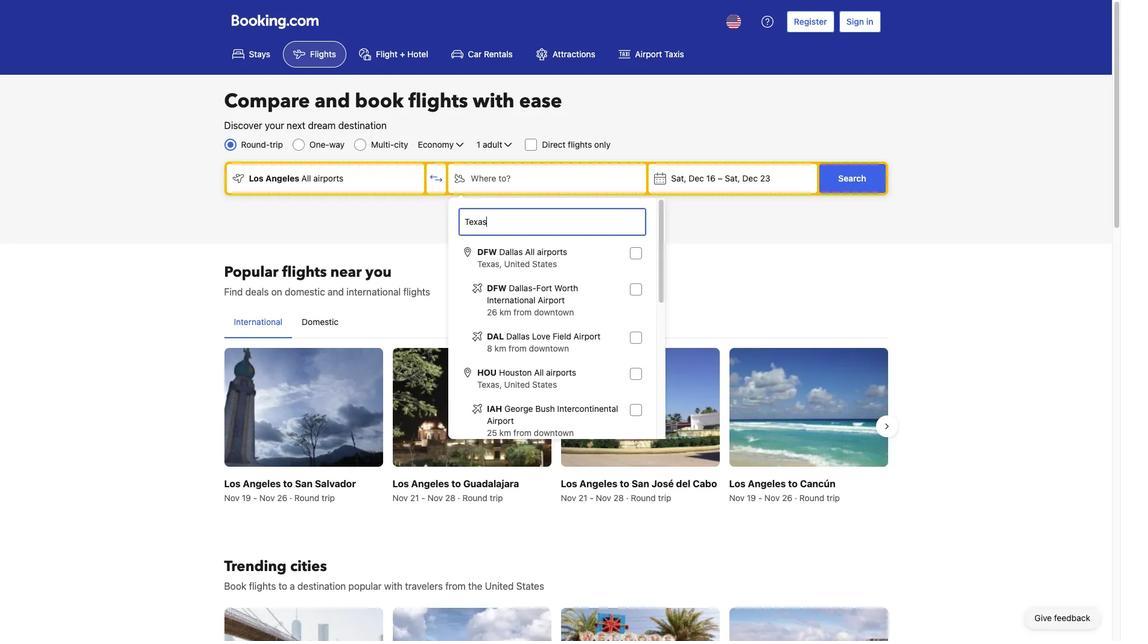 Task type: vqa. For each thing, say whether or not it's contained in the screenshot.
destination inside the Compare and book flights with ease Discover your next dream destination
yes



Task type: describe. For each thing, give the bounding box(es) containing it.
and inside compare and book flights with ease discover your next dream destination
[[315, 88, 350, 115]]

km inside dal dallas love field airport 8 km from downtown
[[495, 343, 506, 354]]

dream
[[308, 120, 336, 131]]

8
[[487, 343, 492, 354]]

to for del
[[620, 479, 629, 490]]

flights
[[310, 49, 336, 59]]

near
[[330, 262, 362, 282]]

feedback
[[1054, 613, 1090, 623]]

book
[[224, 581, 246, 592]]

flights inside compare and book flights with ease discover your next dream destination
[[408, 88, 468, 115]]

press enter to select airport, and then press spacebar to add another airport element
[[458, 241, 647, 641]]

direct
[[542, 139, 566, 150]]

one-
[[309, 139, 329, 150]]

los angeles to guadalajara nov 21 - nov 28 · round trip
[[393, 479, 519, 503]]

dallas-
[[509, 283, 536, 293]]

all for dallas
[[525, 247, 535, 257]]

you
[[365, 262, 392, 282]]

5 nov from the left
[[561, 493, 576, 503]]

search
[[838, 173, 866, 183]]

- inside "los angeles to guadalajara nov 21 - nov 28 · round trip"
[[421, 493, 425, 503]]

worth
[[554, 283, 578, 293]]

airports for hou houston all airports texas, united states
[[546, 367, 576, 378]]

deals
[[245, 287, 269, 297]]

4 nov from the left
[[427, 493, 443, 503]]

book
[[355, 88, 404, 115]]

airport left taxis
[[635, 49, 662, 59]]

dfw for dfw dallas all airports texas, united states
[[477, 247, 497, 257]]

1 nov from the left
[[224, 493, 240, 503]]

to for nov
[[283, 479, 293, 490]]

· inside los angeles to san josé del cabo nov 21 - nov 28 · round trip
[[626, 493, 629, 503]]

with inside compare and book flights with ease discover your next dream destination
[[473, 88, 514, 115]]

attractions link
[[525, 41, 606, 68]]

dallas for dallas love field airport
[[506, 331, 530, 342]]

search button
[[819, 164, 886, 193]]

economy
[[418, 139, 454, 150]]

sign in
[[846, 16, 873, 27]]

sat, dec 16 – sat, dec 23
[[671, 173, 770, 183]]

28 inside los angeles to san josé del cabo nov 21 - nov 28 · round trip
[[614, 493, 624, 503]]

multi-
[[371, 139, 394, 150]]

airport inside dal dallas love field airport 8 km from downtown
[[574, 331, 601, 342]]

car rentals
[[468, 49, 513, 59]]

km for iah
[[499, 428, 511, 438]]

international inside 'button'
[[234, 317, 282, 327]]

round inside "los angeles to cancún nov 19 - nov 26 · round trip"
[[799, 493, 824, 503]]

flight + hotel
[[376, 49, 428, 59]]

2 dec from the left
[[742, 173, 758, 183]]

26 inside press enter to select airport, and then press spacebar to add another airport element
[[487, 307, 497, 317]]

united for houston
[[504, 380, 530, 390]]

flights left only
[[568, 139, 592, 150]]

19 inside los angeles to san salvador nov 19 - nov 26 · round trip
[[242, 493, 251, 503]]

popular
[[348, 581, 382, 592]]

popular
[[224, 262, 279, 282]]

from down george
[[513, 428, 532, 438]]

texas, for dfw
[[477, 259, 502, 269]]

field
[[553, 331, 571, 342]]

angeles for los angeles
[[266, 173, 299, 183]]

in
[[866, 16, 873, 27]]

los angeles all airports
[[249, 173, 344, 183]]

· inside los angeles to san salvador nov 19 - nov 26 · round trip
[[290, 493, 292, 503]]

1 adult button
[[475, 138, 516, 152]]

25
[[487, 428, 497, 438]]

to?
[[499, 173, 511, 183]]

Airport or city text field
[[463, 215, 641, 229]]

compare and book flights with ease discover your next dream destination
[[224, 88, 562, 131]]

21 inside los angeles to san josé del cabo nov 21 - nov 28 · round trip
[[579, 493, 587, 503]]

angeles for los angeles to san josé del cabo
[[580, 479, 618, 490]]

the
[[468, 581, 482, 592]]

airport inside george bush intercontinental airport
[[487, 416, 514, 426]]

destination inside the trending cities book flights to a destination popular with travelers from the united states
[[297, 581, 346, 592]]

23
[[760, 173, 770, 183]]

- inside "los angeles to cancún nov 19 - nov 26 · round trip"
[[758, 493, 762, 503]]

popular flights near you find deals on domestic and international flights
[[224, 262, 430, 297]]

attractions
[[553, 49, 595, 59]]

discover
[[224, 120, 262, 131]]

los angeles to san salvador nov 19 - nov 26 · round trip
[[224, 479, 356, 503]]

a
[[290, 581, 295, 592]]

hou houston all airports texas, united states
[[477, 367, 576, 390]]

los angeles to cancún nov 19 - nov 26 · round trip
[[729, 479, 840, 503]]

19 inside "los angeles to cancún nov 19 - nov 26 · round trip"
[[747, 493, 756, 503]]

give feedback button
[[1025, 608, 1100, 629]]

1 adult
[[477, 139, 502, 150]]

josé
[[652, 479, 674, 490]]

guadalajara
[[463, 479, 519, 490]]

and inside the popular flights near you find deals on domestic and international flights
[[328, 287, 344, 297]]

los for los angeles
[[249, 173, 263, 183]]

domestic button
[[292, 307, 348, 338]]

dallas-fort worth international airport
[[487, 283, 578, 305]]

airports for dfw dallas all airports texas, united states
[[537, 247, 567, 257]]

stays link
[[222, 41, 281, 68]]

tab list containing international
[[224, 307, 888, 339]]

states for dallas
[[532, 259, 557, 269]]

hou
[[477, 367, 497, 378]]

28 inside "los angeles to guadalajara nov 21 - nov 28 · round trip"
[[445, 493, 456, 503]]

flights link
[[283, 41, 346, 68]]

one-way
[[309, 139, 345, 150]]

8 nov from the left
[[764, 493, 780, 503]]

from inside the trending cities book flights to a destination popular with travelers from the united states
[[445, 581, 466, 592]]

united inside the trending cities book flights to a destination popular with travelers from the united states
[[485, 581, 514, 592]]

1
[[477, 139, 480, 150]]

los for los angeles to san josé del cabo
[[561, 479, 577, 490]]

george
[[504, 404, 533, 414]]

sign in link
[[839, 11, 881, 33]]

only
[[594, 139, 611, 150]]

los angeles to cancún image
[[729, 348, 888, 467]]

love
[[532, 331, 550, 342]]

where to?
[[471, 173, 511, 183]]

car
[[468, 49, 482, 59]]

find
[[224, 287, 243, 297]]

cabo
[[693, 479, 717, 490]]

give feedback
[[1035, 613, 1090, 623]]

round-trip
[[241, 139, 283, 150]]

airport taxis
[[635, 49, 684, 59]]

san for josé
[[632, 479, 649, 490]]

united for dallas
[[504, 259, 530, 269]]

trip inside los angeles to san josé del cabo nov 21 - nov 28 · round trip
[[658, 493, 671, 503]]

del
[[676, 479, 690, 490]]

george bush intercontinental airport
[[487, 404, 618, 426]]



Task type: locate. For each thing, give the bounding box(es) containing it.
round down salvador
[[294, 493, 319, 503]]

city
[[394, 139, 408, 150]]

intercontinental
[[557, 404, 618, 414]]

trip down cancún
[[827, 493, 840, 503]]

with inside the trending cities book flights to a destination popular with travelers from the united states
[[384, 581, 403, 592]]

states for houston
[[532, 380, 557, 390]]

1 vertical spatial destination
[[297, 581, 346, 592]]

flights down 'trending' on the left bottom
[[249, 581, 276, 592]]

united down houston
[[504, 380, 530, 390]]

dallas up dallas-
[[499, 247, 523, 257]]

international button
[[224, 307, 292, 338]]

1 vertical spatial texas,
[[477, 380, 502, 390]]

angeles for los angeles to san salvador
[[243, 479, 281, 490]]

airport right field
[[574, 331, 601, 342]]

angeles for los angeles to guadalajara
[[411, 479, 449, 490]]

3 · from the left
[[626, 493, 629, 503]]

0 vertical spatial dallas
[[499, 247, 523, 257]]

0 horizontal spatial 26
[[277, 493, 287, 503]]

all up dallas-
[[525, 247, 535, 257]]

san inside los angeles to san salvador nov 19 - nov 26 · round trip
[[295, 479, 313, 490]]

0 horizontal spatial 21
[[410, 493, 419, 503]]

next
[[287, 120, 305, 131]]

international
[[487, 295, 536, 305], [234, 317, 282, 327]]

round down cancún
[[799, 493, 824, 503]]

bush
[[535, 404, 555, 414]]

trip inside "los angeles to cancún nov 19 - nov 26 · round trip"
[[827, 493, 840, 503]]

sat, left 16
[[671, 173, 686, 183]]

your
[[265, 120, 284, 131]]

1 21 from the left
[[410, 493, 419, 503]]

international
[[346, 287, 401, 297]]

to for 21
[[451, 479, 461, 490]]

travelers
[[405, 581, 443, 592]]

0 vertical spatial dfw
[[477, 247, 497, 257]]

to left salvador
[[283, 479, 293, 490]]

2 nov from the left
[[259, 493, 275, 503]]

destination
[[338, 120, 387, 131], [297, 581, 346, 592]]

26 km from downtown
[[487, 307, 574, 317]]

to for 19
[[788, 479, 798, 490]]

1 · from the left
[[290, 493, 292, 503]]

2 vertical spatial km
[[499, 428, 511, 438]]

+
[[400, 49, 405, 59]]

on
[[271, 287, 282, 297]]

dallas right dal
[[506, 331, 530, 342]]

km right "8" at the left bottom
[[495, 343, 506, 354]]

nov
[[224, 493, 240, 503], [259, 493, 275, 503], [393, 493, 408, 503], [427, 493, 443, 503], [561, 493, 576, 503], [596, 493, 611, 503], [729, 493, 745, 503], [764, 493, 780, 503]]

4 - from the left
[[758, 493, 762, 503]]

downtown for bush
[[534, 428, 574, 438]]

21 inside "los angeles to guadalajara nov 21 - nov 28 · round trip"
[[410, 493, 419, 503]]

2 san from the left
[[632, 479, 649, 490]]

2 28 from the left
[[614, 493, 624, 503]]

texas, down hou
[[477, 380, 502, 390]]

from inside dal dallas love field airport 8 km from downtown
[[509, 343, 527, 354]]

downtown inside dal dallas love field airport 8 km from downtown
[[529, 343, 569, 354]]

-
[[253, 493, 257, 503], [421, 493, 425, 503], [590, 493, 594, 503], [758, 493, 762, 503]]

all for houston
[[534, 367, 544, 378]]

flights right international
[[403, 287, 430, 297]]

0 vertical spatial km
[[500, 307, 511, 317]]

trip inside "los angeles to guadalajara nov 21 - nov 28 · round trip"
[[490, 493, 503, 503]]

from up houston
[[509, 343, 527, 354]]

destination down cities
[[297, 581, 346, 592]]

airports inside hou houston all airports texas, united states
[[546, 367, 576, 378]]

round down guadalajara
[[462, 493, 487, 503]]

round-
[[241, 139, 270, 150]]

downtown up field
[[534, 307, 574, 317]]

to inside "los angeles to guadalajara nov 21 - nov 28 · round trip"
[[451, 479, 461, 490]]

airport taxis link
[[608, 41, 694, 68]]

trip down josé
[[658, 493, 671, 503]]

with up adult
[[473, 88, 514, 115]]

flight
[[376, 49, 398, 59]]

adult
[[483, 139, 502, 150]]

from down dallas-fort worth international airport
[[514, 307, 532, 317]]

international down dallas-
[[487, 295, 536, 305]]

from
[[514, 307, 532, 317], [509, 343, 527, 354], [513, 428, 532, 438], [445, 581, 466, 592]]

all for angeles
[[301, 173, 311, 183]]

2 horizontal spatial 26
[[782, 493, 792, 503]]

texas,
[[477, 259, 502, 269], [477, 380, 502, 390]]

1 vertical spatial downtown
[[529, 343, 569, 354]]

all inside hou houston all airports texas, united states
[[534, 367, 544, 378]]

dec left 16
[[689, 173, 704, 183]]

states up fort
[[532, 259, 557, 269]]

to left cancún
[[788, 479, 798, 490]]

iah
[[487, 404, 502, 414]]

airports down the one-way
[[313, 173, 344, 183]]

united
[[504, 259, 530, 269], [504, 380, 530, 390], [485, 581, 514, 592]]

states inside dfw dallas all airports texas, united states
[[532, 259, 557, 269]]

los inside "los angeles to cancún nov 19 - nov 26 · round trip"
[[729, 479, 746, 490]]

cancún
[[800, 479, 836, 490]]

angeles
[[266, 173, 299, 183], [243, 479, 281, 490], [411, 479, 449, 490], [580, 479, 618, 490], [748, 479, 786, 490]]

1 vertical spatial all
[[525, 247, 535, 257]]

flights up domestic
[[282, 262, 327, 282]]

0 horizontal spatial sat,
[[671, 173, 686, 183]]

2 19 from the left
[[747, 493, 756, 503]]

trip down guadalajara
[[490, 493, 503, 503]]

flight + hotel link
[[349, 41, 438, 68]]

1 horizontal spatial san
[[632, 479, 649, 490]]

san inside los angeles to san josé del cabo nov 21 - nov 28 · round trip
[[632, 479, 649, 490]]

26 inside "los angeles to cancún nov 19 - nov 26 · round trip"
[[782, 493, 792, 503]]

1 horizontal spatial 19
[[747, 493, 756, 503]]

3 nov from the left
[[393, 493, 408, 503]]

1 28 from the left
[[445, 493, 456, 503]]

- inside los angeles to san salvador nov 19 - nov 26 · round trip
[[253, 493, 257, 503]]

1 san from the left
[[295, 479, 313, 490]]

0 horizontal spatial 19
[[242, 493, 251, 503]]

4 round from the left
[[799, 493, 824, 503]]

domestic
[[302, 317, 339, 327]]

downtown down love
[[529, 343, 569, 354]]

fort
[[536, 283, 552, 293]]

km for dfw
[[500, 307, 511, 317]]

·
[[290, 493, 292, 503], [458, 493, 460, 503], [626, 493, 629, 503], [795, 493, 797, 503]]

flights
[[408, 88, 468, 115], [568, 139, 592, 150], [282, 262, 327, 282], [403, 287, 430, 297], [249, 581, 276, 592]]

booking.com logo image
[[231, 14, 318, 29], [231, 14, 318, 29]]

airports down dal dallas love field airport 8 km from downtown
[[546, 367, 576, 378]]

28
[[445, 493, 456, 503], [614, 493, 624, 503]]

airports inside dfw dallas all airports texas, united states
[[537, 247, 567, 257]]

trip
[[270, 139, 283, 150], [322, 493, 335, 503], [490, 493, 503, 503], [658, 493, 671, 503], [827, 493, 840, 503]]

airport down fort
[[538, 295, 565, 305]]

angeles inside los angeles to san josé del cabo nov 21 - nov 28 · round trip
[[580, 479, 618, 490]]

all right houston
[[534, 367, 544, 378]]

hotel
[[407, 49, 428, 59]]

flights inside the trending cities book flights to a destination popular with travelers from the united states
[[249, 581, 276, 592]]

trip down salvador
[[322, 493, 335, 503]]

1 round from the left
[[294, 493, 319, 503]]

where
[[471, 173, 496, 183]]

los for los angeles to guadalajara
[[393, 479, 409, 490]]

1 vertical spatial airports
[[537, 247, 567, 257]]

trending cities book flights to a destination popular with travelers from the united states
[[224, 557, 544, 592]]

to inside los angeles to san josé del cabo nov 21 - nov 28 · round trip
[[620, 479, 629, 490]]

san
[[295, 479, 313, 490], [632, 479, 649, 490]]

with right popular
[[384, 581, 403, 592]]

7 nov from the left
[[729, 493, 745, 503]]

0 vertical spatial international
[[487, 295, 536, 305]]

los inside los angeles to san salvador nov 19 - nov 26 · round trip
[[224, 479, 241, 490]]

states right the
[[516, 581, 544, 592]]

texas, up dallas-fort worth international airport
[[477, 259, 502, 269]]

0 vertical spatial with
[[473, 88, 514, 115]]

and up dream
[[315, 88, 350, 115]]

3 - from the left
[[590, 493, 594, 503]]

1 texas, from the top
[[477, 259, 502, 269]]

2 vertical spatial united
[[485, 581, 514, 592]]

0 vertical spatial all
[[301, 173, 311, 183]]

2 vertical spatial airports
[[546, 367, 576, 378]]

dallas for dallas
[[499, 247, 523, 257]]

give
[[1035, 613, 1052, 623]]

united right the
[[485, 581, 514, 592]]

dfw inside dfw dallas all airports texas, united states
[[477, 247, 497, 257]]

to left josé
[[620, 479, 629, 490]]

trip down your
[[270, 139, 283, 150]]

1 19 from the left
[[242, 493, 251, 503]]

where to? button
[[449, 164, 646, 193]]

2 · from the left
[[458, 493, 460, 503]]

to left a
[[278, 581, 287, 592]]

1 vertical spatial international
[[234, 317, 282, 327]]

and down near
[[328, 287, 344, 297]]

airport
[[635, 49, 662, 59], [538, 295, 565, 305], [574, 331, 601, 342], [487, 416, 514, 426]]

0 vertical spatial united
[[504, 259, 530, 269]]

tab list
[[224, 307, 888, 339]]

los inside los angeles to san josé del cabo nov 21 - nov 28 · round trip
[[561, 479, 577, 490]]

1 sat, from the left
[[671, 173, 686, 183]]

1 horizontal spatial 28
[[614, 493, 624, 503]]

downtown
[[534, 307, 574, 317], [529, 343, 569, 354], [534, 428, 574, 438]]

airport down iah
[[487, 416, 514, 426]]

to inside "los angeles to cancún nov 19 - nov 26 · round trip"
[[788, 479, 798, 490]]

round inside los angeles to san josé del cabo nov 21 - nov 28 · round trip
[[631, 493, 656, 503]]

· inside "los angeles to guadalajara nov 21 - nov 28 · round trip"
[[458, 493, 460, 503]]

- inside los angeles to san josé del cabo nov 21 - nov 28 · round trip
[[590, 493, 594, 503]]

cities
[[290, 557, 327, 577]]

2 vertical spatial states
[[516, 581, 544, 592]]

angeles inside los angeles to san salvador nov 19 - nov 26 · round trip
[[243, 479, 281, 490]]

1 vertical spatial with
[[384, 581, 403, 592]]

1 vertical spatial dallas
[[506, 331, 530, 342]]

2 vertical spatial all
[[534, 367, 544, 378]]

from left the
[[445, 581, 466, 592]]

1 vertical spatial km
[[495, 343, 506, 354]]

0 vertical spatial states
[[532, 259, 557, 269]]

texas, inside hou houston all airports texas, united states
[[477, 380, 502, 390]]

dfw for dfw
[[487, 283, 507, 293]]

los angeles to san josé del cabo image
[[561, 348, 720, 467]]

round down josé
[[631, 493, 656, 503]]

houston
[[499, 367, 532, 378]]

to
[[283, 479, 293, 490], [451, 479, 461, 490], [620, 479, 629, 490], [788, 479, 798, 490], [278, 581, 287, 592]]

region
[[215, 343, 898, 509]]

destination inside compare and book flights with ease discover your next dream destination
[[338, 120, 387, 131]]

1 vertical spatial dfw
[[487, 283, 507, 293]]

0 horizontal spatial international
[[234, 317, 282, 327]]

km up dal
[[500, 307, 511, 317]]

all inside dfw dallas all airports texas, united states
[[525, 247, 535, 257]]

1 horizontal spatial sat,
[[725, 173, 740, 183]]

compare
[[224, 88, 310, 115]]

dal
[[487, 331, 504, 342]]

international inside dallas-fort worth international airport
[[487, 295, 536, 305]]

los angeles to san salvador image
[[224, 348, 383, 467]]

dal dallas love field airport 8 km from downtown
[[487, 331, 601, 354]]

los for los angeles to cancún
[[729, 479, 746, 490]]

angeles inside "los angeles to guadalajara nov 21 - nov 28 · round trip"
[[411, 479, 449, 490]]

airports for los angeles all airports
[[313, 173, 344, 183]]

way
[[329, 139, 345, 150]]

dallas inside dfw dallas all airports texas, united states
[[499, 247, 523, 257]]

register link
[[787, 11, 834, 33]]

san for salvador
[[295, 479, 313, 490]]

los for los angeles to san salvador
[[224, 479, 241, 490]]

angeles for los angeles to cancún
[[748, 479, 786, 490]]

rentals
[[484, 49, 513, 59]]

4 · from the left
[[795, 493, 797, 503]]

states inside hou houston all airports texas, united states
[[532, 380, 557, 390]]

stays
[[249, 49, 270, 59]]

dfw dallas all airports texas, united states
[[477, 247, 567, 269]]

0 horizontal spatial 28
[[445, 493, 456, 503]]

to inside the trending cities book flights to a destination popular with travelers from the united states
[[278, 581, 287, 592]]

round inside los angeles to san salvador nov 19 - nov 26 · round trip
[[294, 493, 319, 503]]

16
[[706, 173, 715, 183]]

downtown for fort
[[534, 307, 574, 317]]

direct flights only
[[542, 139, 611, 150]]

1 horizontal spatial with
[[473, 88, 514, 115]]

downtown down george bush intercontinental airport
[[534, 428, 574, 438]]

flights up economy
[[408, 88, 468, 115]]

0 horizontal spatial san
[[295, 479, 313, 490]]

0 vertical spatial and
[[315, 88, 350, 115]]

25 km from downtown
[[487, 428, 574, 438]]

airports down airport or city text box
[[537, 247, 567, 257]]

united up dallas-
[[504, 259, 530, 269]]

1 dec from the left
[[689, 173, 704, 183]]

1 horizontal spatial 21
[[579, 493, 587, 503]]

0 horizontal spatial with
[[384, 581, 403, 592]]

· inside "los angeles to cancún nov 19 - nov 26 · round trip"
[[795, 493, 797, 503]]

1 - from the left
[[253, 493, 257, 503]]

2 21 from the left
[[579, 493, 587, 503]]

dallas inside dal dallas love field airport 8 km from downtown
[[506, 331, 530, 342]]

taxis
[[664, 49, 684, 59]]

los inside "los angeles to guadalajara nov 21 - nov 28 · round trip"
[[393, 479, 409, 490]]

san left salvador
[[295, 479, 313, 490]]

to inside los angeles to san salvador nov 19 - nov 26 · round trip
[[283, 479, 293, 490]]

all down one-
[[301, 173, 311, 183]]

los angeles to guadalajara image
[[393, 348, 551, 467]]

sat, right –
[[725, 173, 740, 183]]

airport inside dallas-fort worth international airport
[[538, 295, 565, 305]]

car rentals link
[[441, 41, 523, 68]]

angeles inside "los angeles to cancún nov 19 - nov 26 · round trip"
[[748, 479, 786, 490]]

6 nov from the left
[[596, 493, 611, 503]]

round inside "los angeles to guadalajara nov 21 - nov 28 · round trip"
[[462, 493, 487, 503]]

2 vertical spatial downtown
[[534, 428, 574, 438]]

1 horizontal spatial international
[[487, 295, 536, 305]]

los angeles to san josé del cabo nov 21 - nov 28 · round trip
[[561, 479, 717, 503]]

1 horizontal spatial 26
[[487, 307, 497, 317]]

trending
[[224, 557, 287, 577]]

sign
[[846, 16, 864, 27]]

to left guadalajara
[[451, 479, 461, 490]]

destination up multi-
[[338, 120, 387, 131]]

san left josé
[[632, 479, 649, 490]]

1 vertical spatial states
[[532, 380, 557, 390]]

dec left 23
[[742, 173, 758, 183]]

united inside hou houston all airports texas, united states
[[504, 380, 530, 390]]

trip inside los angeles to san salvador nov 19 - nov 26 · round trip
[[322, 493, 335, 503]]

–
[[718, 173, 723, 183]]

texas, inside dfw dallas all airports texas, united states
[[477, 259, 502, 269]]

1 vertical spatial and
[[328, 287, 344, 297]]

2 round from the left
[[462, 493, 487, 503]]

states up bush
[[532, 380, 557, 390]]

domestic
[[285, 287, 325, 297]]

1 vertical spatial united
[[504, 380, 530, 390]]

international down deals
[[234, 317, 282, 327]]

26 inside los angeles to san salvador nov 19 - nov 26 · round trip
[[277, 493, 287, 503]]

2 sat, from the left
[[725, 173, 740, 183]]

states inside the trending cities book flights to a destination popular with travelers from the united states
[[516, 581, 544, 592]]

2 texas, from the top
[[477, 380, 502, 390]]

19
[[242, 493, 251, 503], [747, 493, 756, 503]]

km right 25
[[499, 428, 511, 438]]

2 - from the left
[[421, 493, 425, 503]]

0 vertical spatial airports
[[313, 173, 344, 183]]

region containing los angeles to san salvador
[[215, 343, 898, 509]]

0 vertical spatial destination
[[338, 120, 387, 131]]

united inside dfw dallas all airports texas, united states
[[504, 259, 530, 269]]

salvador
[[315, 479, 356, 490]]

multi-city
[[371, 139, 408, 150]]

0 vertical spatial downtown
[[534, 307, 574, 317]]

texas, for hou
[[477, 380, 502, 390]]

3 round from the left
[[631, 493, 656, 503]]

0 vertical spatial texas,
[[477, 259, 502, 269]]

sat, dec 16 – sat, dec 23 button
[[649, 164, 817, 193]]

1 horizontal spatial dec
[[742, 173, 758, 183]]

0 horizontal spatial dec
[[689, 173, 704, 183]]



